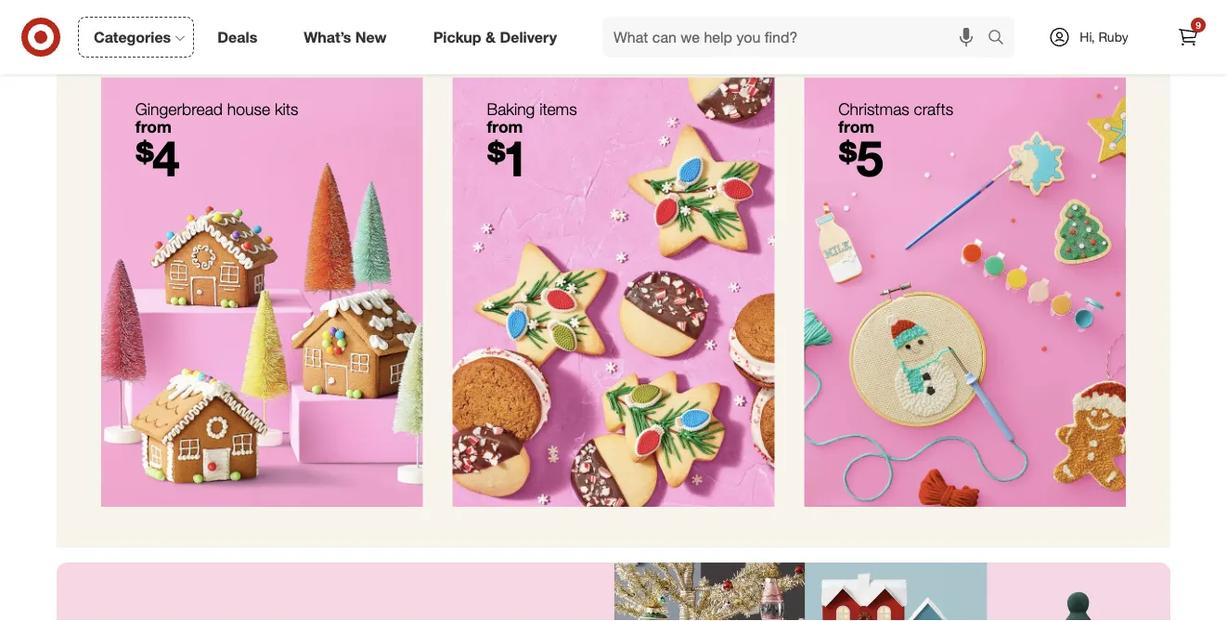 Task type: locate. For each thing, give the bounding box(es) containing it.
ruby
[[1099, 29, 1129, 45]]

pickup & delivery
[[433, 28, 557, 46]]

0 horizontal spatial from
[[135, 117, 171, 136]]

2 from from the left
[[487, 117, 523, 136]]

2 horizontal spatial from
[[839, 117, 875, 136]]

search button
[[980, 17, 1024, 61]]

from inside christmas crafts from $5
[[839, 117, 875, 136]]

1 horizontal spatial from
[[487, 117, 523, 136]]

items
[[540, 99, 577, 119]]

1 from from the left
[[135, 117, 171, 136]]

delivery
[[500, 28, 557, 46]]

from down categories link
[[135, 117, 171, 136]]

from inside baking items from $1
[[487, 117, 523, 136]]

from
[[135, 117, 171, 136], [487, 117, 523, 136], [839, 117, 875, 136]]

festive
[[516, 39, 567, 61]]

from left items
[[487, 117, 523, 136]]

hi, ruby
[[1080, 29, 1129, 45]]

&
[[486, 28, 496, 46]]

baking items from $1
[[487, 99, 577, 187]]

from left "crafts"
[[839, 117, 875, 136]]

from inside gingerbread house kits from $4
[[135, 117, 171, 136]]

with
[[479, 39, 511, 61]]

$1
[[487, 128, 529, 187]]

9
[[1196, 19, 1201, 31]]

3 from from the left
[[839, 117, 875, 136]]

for
[[646, 39, 667, 61]]

what's new link
[[288, 17, 410, 58]]

christmas
[[839, 99, 910, 119]]

deals link
[[202, 17, 281, 58]]

activities
[[572, 39, 642, 61]]

what's new
[[304, 28, 387, 46]]

What can we help you find? suggestions appear below search field
[[603, 17, 993, 58]]

with festive activities for everyone.
[[479, 39, 749, 61]]



Task type: vqa. For each thing, say whether or not it's contained in the screenshot.
the $0
no



Task type: describe. For each thing, give the bounding box(es) containing it.
categories link
[[78, 17, 194, 58]]

christmas crafts from $5
[[839, 99, 954, 187]]

house
[[227, 99, 270, 119]]

pickup & delivery link
[[417, 17, 580, 58]]

from for $5
[[839, 117, 875, 136]]

pickup
[[433, 28, 481, 46]]

$4
[[135, 128, 180, 187]]

kits
[[275, 99, 298, 119]]

gingerbread
[[135, 99, 223, 119]]

hi,
[[1080, 29, 1095, 45]]

search
[[980, 30, 1024, 48]]

crafts
[[914, 99, 954, 119]]

categories
[[94, 28, 171, 46]]

baking
[[487, 99, 535, 119]]

everyone.
[[672, 39, 749, 61]]

from for $1
[[487, 117, 523, 136]]

$5
[[839, 128, 884, 187]]

gingerbread house kits from $4
[[135, 99, 298, 187]]

what's
[[304, 28, 351, 46]]

9 link
[[1168, 17, 1209, 58]]

new
[[355, 28, 387, 46]]

deals
[[217, 28, 257, 46]]



